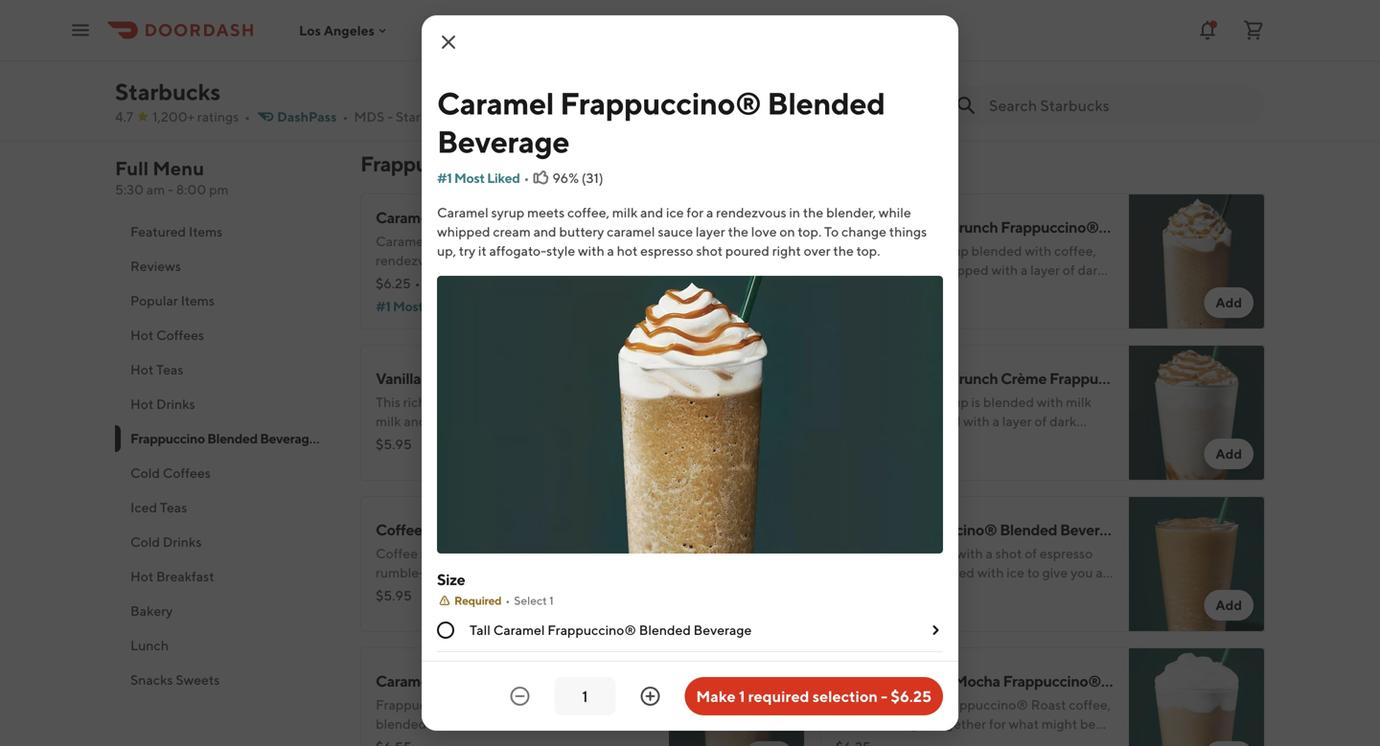 Task type: locate. For each thing, give the bounding box(es) containing it.
#1 most liked
[[437, 170, 520, 186], [376, 299, 459, 314]]

and up tumble
[[489, 546, 512, 562]]

1 vertical spatial $6.25
[[891, 688, 932, 706]]

items inside popular items button
[[181, 293, 215, 309]]

skim,
[[499, 24, 531, 40]]

0 vertical spatial meets
[[527, 205, 565, 220]]

rendezvous
[[716, 205, 787, 220]]

and up "nice"
[[836, 565, 859, 581]]

0 vertical spatial -
[[387, 109, 393, 125]]

0 vertical spatial ribbon
[[896, 218, 945, 236]]

steamed milk image
[[669, 0, 805, 111]]

coconutmilk
[[376, 44, 452, 59]]

1 horizontal spatial to
[[1006, 736, 1018, 747]]

$5.95 down rumble-
[[376, 588, 412, 604]]

menu
[[153, 157, 204, 180]]

96% (31) down try
[[442, 276, 493, 291]]

with down buttery
[[578, 243, 605, 259]]

breakfast
[[156, 569, 214, 585]]

shot down layer
[[696, 243, 723, 259]]

ice left give
[[1007, 565, 1025, 581]]

meets
[[527, 205, 565, 220], [421, 546, 458, 562]]

0 horizontal spatial meets
[[421, 546, 458, 562]]

with inside caramel syrup meets coffee, milk and ice for a rendezvous in the blender, while whipped cream and buttery caramel sauce layer the love on top. to change things up, try it affogato-style with a hot espresso shot poured right over the top.
[[578, 243, 605, 259]]

cold down 'iced'
[[130, 534, 160, 550]]

mocha
[[954, 672, 1000, 691]]

blended down beloved
[[467, 603, 518, 619]]

0 vertical spatial blended
[[924, 565, 975, 581]]

los angeles
[[299, 22, 375, 38]]

- inside "button"
[[881, 688, 888, 706]]

1 cold from the top
[[130, 465, 160, 481]]

1 horizontal spatial (31)
[[582, 170, 604, 186]]

in up on
[[789, 205, 800, 220]]

1 vertical spatial blended
[[467, 603, 518, 619]]

items right popular
[[181, 293, 215, 309]]

1 vertical spatial $6.55
[[836, 437, 872, 452]]

our
[[417, 584, 437, 600]]

and up best
[[864, 717, 887, 732]]

ice inside caramel syrup meets coffee, milk and ice for a rendezvous in the blender, while whipped cream and buttery caramel sauce layer the love on top. to change things up, try it affogato-style with a hot espresso shot poured right over the top.
[[666, 205, 684, 220]]

top. up over
[[798, 224, 822, 240]]

add button for caramel ribbon crunch crème frappuccino® blended beverage
[[1204, 439, 1254, 470]]

- inside full menu 5:30 am - 8:00 pm
[[168, 182, 173, 197]]

beverages for frappuccino blended beverages
[[260, 431, 322, 447]]

in up togetherness
[[535, 546, 546, 562]]

1 vertical spatial #1
[[376, 299, 391, 314]]

meets right syrup
[[527, 205, 565, 220]]

teas inside iced teas button
[[160, 500, 187, 516]]

lunch button
[[115, 629, 337, 663]]

for left what
[[989, 717, 1006, 732]]

caramel frappuccino® blended beverage inside dialog
[[437, 85, 885, 160]]

for inside caramel syrup meets coffee, milk and ice for a rendezvous in the blender, while whipped cream and buttery caramel sauce layer the love on top. to change things up, try it affogato-style with a hot espresso shot poured right over the top.
[[687, 205, 704, 220]]

ratings
[[197, 109, 239, 125]]

2 hot from the top
[[130, 362, 154, 378]]

add item to cart image for white chocolate mocha frappuccino® blended beverage
[[1216, 742, 1242, 747]]

a right give
[[1096, 565, 1103, 581]]

most up the whipped
[[454, 170, 485, 186]]

blended up lots
[[924, 565, 975, 581]]

#1 down $6.25 •
[[376, 299, 391, 314]]

$6.55 for caramel ribbon crunch frappuccino® blended beverage
[[836, 285, 872, 301]]

top. down change
[[857, 243, 880, 259]]

1 vertical spatial $5.95
[[376, 588, 412, 604]]

meets up and-
[[421, 546, 458, 562]]

caramel frappuccino® blended beverage
[[437, 85, 885, 160], [376, 208, 661, 227]]

0 vertical spatial shot
[[696, 243, 723, 259]]

hot up bakery
[[130, 569, 154, 585]]

0 vertical spatial $5.95
[[376, 437, 412, 452]]

96% inside "caramel frappuccino® blended beverage" dialog
[[553, 170, 579, 186]]

2 add item to cart image from the left
[[1216, 742, 1242, 747]]

crunch
[[948, 218, 998, 236], [948, 370, 998, 388]]

add button for vanilla bean crème frappuccino® blended crème
[[744, 439, 794, 470]]

coffee frappuccino® blended beverage image
[[669, 497, 805, 633]]

you down what
[[1021, 736, 1044, 747]]

1 horizontal spatial you
[[1071, 565, 1093, 581]]

0 vertical spatial white
[[836, 672, 878, 691]]

crunch for frappuccino®
[[948, 218, 998, 236]]

caramel ribbon crunch crème frappuccino® blended beverage image
[[1129, 345, 1265, 481]]

#1 up the whipped
[[437, 170, 452, 186]]

0 horizontal spatial $6.25
[[376, 276, 411, 291]]

the up 'poured'
[[728, 224, 749, 240]]

for down skim,
[[509, 44, 526, 59]]

sipping down soy,
[[559, 44, 603, 59]]

1 add item to cart image from the left
[[756, 742, 782, 747]]

0 horizontal spatial beverages
[[260, 431, 322, 447]]

1 vertical spatial 96%
[[442, 276, 468, 291]]

for up layer
[[687, 205, 704, 220]]

#1 most liked inside "caramel frappuccino® blended beverage" dialog
[[437, 170, 520, 186]]

1 vertical spatial coffees
[[163, 465, 211, 481]]

bakery button
[[115, 594, 337, 629]]

mi
[[497, 109, 512, 125]]

coffees down frappuccino
[[163, 465, 211, 481]]

0 vertical spatial espresso
[[640, 243, 694, 259]]

96% down the up,
[[442, 276, 468, 291]]

1 horizontal spatial coffee,
[[1069, 697, 1111, 713]]

snacks sweets button
[[115, 663, 337, 698]]

add item to cart image
[[756, 742, 782, 747], [1216, 742, 1242, 747]]

liked
[[487, 170, 520, 186], [426, 299, 459, 314]]

nice
[[836, 584, 861, 600]]

0 horizontal spatial 96%
[[442, 276, 468, 291]]

milk inside coffee frappuccino® blended beverage coffee meets milk and ice in a blender for a rumble-and-tumble togetherness to create one of our most-beloved original frappuccino® blended beverages.
[[461, 546, 486, 562]]

0 horizontal spatial sipping
[[559, 44, 603, 59]]

0 horizontal spatial most
[[393, 299, 423, 314]]

steamed
[[454, 44, 507, 59]]

with left give
[[977, 565, 1004, 581]]

required
[[454, 594, 502, 608]]

espresso frappuccino® blended beverage image
[[1129, 497, 1265, 633]]

shot
[[696, 243, 723, 259], [996, 546, 1022, 562]]

drinks for cold drinks
[[163, 534, 202, 550]]

1 horizontal spatial 1
[[739, 688, 745, 706]]

with up lots
[[957, 546, 983, 562]]

$5.95 down vanilla
[[376, 437, 412, 452]]

to inside espresso frappuccino® blended beverage coffee is combined with a shot of espresso and milk, then blended with ice to give you a nice little jolt and lots of sipping joy.
[[1027, 565, 1040, 581]]

that
[[923, 736, 948, 747]]

cold
[[130, 465, 160, 481], [130, 534, 160, 550]]

caramel frappuccino® blended beverage dialog
[[422, 15, 959, 747]]

coffee,
[[567, 205, 610, 220], [1069, 697, 1111, 713]]

blended inside white chocolate mocha frappuccino® blended beverage white chocolate frappuccino® roast coffee, milk and ice get together for what might be the best thing that happens to you all day. o
[[1104, 672, 1161, 691]]

$5.95 for vanilla bean crème frappuccino® blended crème
[[376, 437, 412, 452]]

hot
[[130, 327, 154, 343], [130, 362, 154, 378], [130, 396, 154, 412], [130, 569, 154, 585]]

white up best
[[836, 697, 874, 713]]

iced
[[130, 500, 157, 516]]

1 horizontal spatial 96%
[[553, 170, 579, 186]]

2 $5.95 from the top
[[376, 588, 412, 604]]

(31) down it
[[471, 276, 493, 291]]

1 horizontal spatial crème
[[671, 370, 717, 388]]

affogato-
[[489, 243, 547, 259]]

items up reviews button
[[189, 224, 223, 240]]

thing
[[888, 736, 920, 747]]

chocolate
[[877, 697, 937, 713]]

drinks
[[156, 396, 195, 412], [163, 534, 202, 550]]

ice up sauce at the top of the page
[[666, 205, 684, 220]]

0 vertical spatial with
[[578, 243, 605, 259]]

2 horizontal spatial crème
[[1001, 370, 1047, 388]]

1 vertical spatial top.
[[857, 243, 880, 259]]

0 vertical spatial #1 most liked
[[437, 170, 520, 186]]

blended inside size group
[[639, 623, 691, 638]]

coffee, up be
[[1069, 697, 1111, 713]]

$6.25
[[376, 276, 411, 291], [891, 688, 932, 706]]

shot inside caramel syrup meets coffee, milk and ice for a rendezvous in the blender, while whipped cream and buttery caramel sauce layer the love on top. to change things up, try it affogato-style with a hot espresso shot poured right over the top.
[[696, 243, 723, 259]]

most down $6.25 •
[[393, 299, 423, 314]]

vanilla bean crème frappuccino® blended crème image
[[669, 345, 805, 481]]

2 horizontal spatial -
[[881, 688, 888, 706]]

#1 most liked up syrup
[[437, 170, 520, 186]]

make 1 required selection - $6.25
[[696, 688, 932, 706]]

caramel brulée frappuccino® blended beverage
[[376, 672, 708, 691]]

am
[[146, 182, 165, 197]]

0 vertical spatial most
[[454, 170, 485, 186]]

for inside enjoy a warm cup of skim, 2%, soy, almond or coconutmilk steamed for your sipping pleasure.
[[509, 44, 526, 59]]

hot down popular
[[130, 327, 154, 343]]

1 vertical spatial liked
[[426, 299, 459, 314]]

0 horizontal spatial you
[[1021, 736, 1044, 747]]

Tall Caramel Frappuccino® Blended Beverage radio
[[437, 622, 454, 639]]

- right am
[[168, 182, 173, 197]]

you inside white chocolate mocha frappuccino® blended beverage white chocolate frappuccino® roast coffee, milk and ice get together for what might be the best thing that happens to you all day. o
[[1021, 736, 1044, 747]]

coffee inside espresso frappuccino® blended beverage coffee is combined with a shot of espresso and milk, then blended with ice to give you a nice little jolt and lots of sipping joy.
[[836, 546, 878, 562]]

size group
[[437, 569, 943, 747]]

1 crème from the left
[[461, 370, 507, 388]]

0 vertical spatial teas
[[156, 362, 183, 378]]

96% up buttery
[[553, 170, 579, 186]]

ribbon
[[896, 218, 945, 236], [896, 370, 945, 388]]

of right cup
[[484, 24, 497, 40]]

cold up 'iced'
[[130, 465, 160, 481]]

snacks
[[130, 672, 173, 688]]

for up create at left bottom
[[609, 546, 626, 562]]

milk down selection on the bottom right of page
[[836, 717, 861, 732]]

hot down hot teas
[[130, 396, 154, 412]]

Item Search search field
[[989, 95, 1250, 116]]

$6.55 down change
[[836, 285, 872, 301]]

caramel ribbon crunch frappuccino® blended beverage
[[836, 218, 1226, 236]]

notification bell image
[[1196, 19, 1219, 42]]

1 crunch from the top
[[948, 218, 998, 236]]

sauce
[[658, 224, 693, 240]]

1 horizontal spatial shot
[[996, 546, 1022, 562]]

0 vertical spatial milk
[[612, 205, 638, 220]]

drinks up frappuccino
[[156, 396, 195, 412]]

liked up syrup
[[487, 170, 520, 186]]

2 crème from the left
[[671, 370, 717, 388]]

1 vertical spatial (31)
[[471, 276, 493, 291]]

0 horizontal spatial blended
[[467, 603, 518, 619]]

teas down hot coffees
[[156, 362, 183, 378]]

try
[[459, 243, 476, 259]]

add for caramel frappuccino® blended beverage
[[756, 295, 782, 311]]

for inside coffee frappuccino® blended beverage coffee meets milk and ice in a blender for a rumble-and-tumble togetherness to create one of our most-beloved original frappuccino® blended beverages.
[[609, 546, 626, 562]]

for inside white chocolate mocha frappuccino® blended beverage white chocolate frappuccino® roast coffee, milk and ice get together for what might be the best thing that happens to you all day. o
[[989, 717, 1006, 732]]

2 white from the top
[[836, 697, 874, 713]]

liked down the up,
[[426, 299, 459, 314]]

drinks inside button
[[156, 396, 195, 412]]

hot inside hot drinks button
[[130, 396, 154, 412]]

hot inside hot teas button
[[130, 362, 154, 378]]

a left hot
[[607, 243, 614, 259]]

0 vertical spatial crunch
[[948, 218, 998, 236]]

1 right "select"
[[549, 594, 554, 608]]

chocolate
[[881, 672, 951, 691]]

1 ribbon from the top
[[896, 218, 945, 236]]

teas for iced teas
[[160, 500, 187, 516]]

96% (31) up buttery
[[553, 170, 604, 186]]

with
[[578, 243, 605, 259], [957, 546, 983, 562], [977, 565, 1004, 581]]

0 horizontal spatial starbucks
[[115, 78, 221, 105]]

espresso up give
[[1040, 546, 1093, 562]]

2 $6.55 from the top
[[836, 437, 872, 452]]

0 vertical spatial caramel frappuccino® blended beverage
[[437, 85, 885, 160]]

2 horizontal spatial to
[[1027, 565, 1040, 581]]

3 hot from the top
[[130, 396, 154, 412]]

sipping
[[559, 44, 603, 59], [983, 584, 1027, 600]]

items inside the "featured items" button
[[189, 224, 223, 240]]

or
[[631, 24, 644, 40]]

add for caramel ribbon crunch crème frappuccino® blended beverage
[[1216, 446, 1242, 462]]

items for featured items
[[189, 224, 223, 240]]

1 horizontal spatial espresso
[[1040, 546, 1093, 562]]

0 horizontal spatial milk
[[461, 546, 486, 562]]

0 vertical spatial items
[[189, 224, 223, 240]]

buttery
[[559, 224, 604, 240]]

2 crunch from the top
[[948, 370, 998, 388]]

0 vertical spatial 96% (31)
[[553, 170, 604, 186]]

1 horizontal spatial beverages
[[582, 151, 679, 176]]

ice up thing
[[890, 717, 908, 732]]

caramel
[[607, 224, 655, 240]]

the left best
[[836, 736, 856, 747]]

the down the "to"
[[833, 243, 854, 259]]

0 vertical spatial 1
[[549, 594, 554, 608]]

featured items button
[[115, 215, 337, 249]]

open menu image
[[69, 19, 92, 42]]

1 horizontal spatial starbucks
[[396, 109, 457, 125]]

$6.55 up the espresso at bottom
[[836, 437, 872, 452]]

0 vertical spatial beverages
[[582, 151, 679, 176]]

2 cold from the top
[[130, 534, 160, 550]]

0 vertical spatial you
[[1071, 565, 1093, 581]]

meets inside caramel syrup meets coffee, milk and ice for a rendezvous in the blender, while whipped cream and buttery caramel sauce layer the love on top. to change things up, try it affogato-style with a hot espresso shot poured right over the top.
[[527, 205, 565, 220]]

blended inside espresso frappuccino® blended beverage coffee is combined with a shot of espresso and milk, then blended with ice to give you a nice little jolt and lots of sipping joy.
[[1000, 521, 1057, 539]]

0 vertical spatial coffees
[[156, 327, 204, 343]]

to for espresso frappuccino® blended beverage
[[1027, 565, 1040, 581]]

hot breakfast button
[[115, 560, 337, 594]]

1 horizontal spatial top.
[[857, 243, 880, 259]]

coffee, up buttery
[[567, 205, 610, 220]]

0 vertical spatial cold
[[130, 465, 160, 481]]

tall caramel frappuccino® blended beverage
[[470, 623, 752, 638]]

a
[[413, 24, 420, 40], [706, 205, 713, 220], [607, 243, 614, 259], [549, 546, 556, 562], [629, 546, 636, 562], [986, 546, 993, 562], [1096, 565, 1103, 581]]

1 horizontal spatial $6.25
[[891, 688, 932, 706]]

for
[[509, 44, 526, 59], [687, 205, 704, 220], [609, 546, 626, 562], [989, 717, 1006, 732]]

of
[[484, 24, 497, 40], [1025, 546, 1037, 562], [402, 584, 414, 600], [968, 584, 980, 600]]

1 right make
[[739, 688, 745, 706]]

shot right combined
[[996, 546, 1022, 562]]

original
[[528, 584, 573, 600]]

white chocolate mocha frappuccino® blended beverage image
[[1129, 648, 1265, 747]]

0 horizontal spatial 1
[[549, 594, 554, 608]]

1 vertical spatial meets
[[421, 546, 458, 562]]

#1 inside "caramel frappuccino® blended beverage" dialog
[[437, 170, 452, 186]]

cream
[[493, 224, 531, 240]]

beverage inside caramel frappuccino® blended beverage
[[437, 124, 569, 160]]

teas right 'iced'
[[160, 500, 187, 516]]

• inside size group
[[505, 594, 510, 608]]

popular
[[130, 293, 178, 309]]

0 vertical spatial liked
[[487, 170, 520, 186]]

add item to cart image for caramel brulée frappuccino® blended beverage
[[756, 742, 782, 747]]

$6.25 inside "button"
[[891, 688, 932, 706]]

drinks inside button
[[163, 534, 202, 550]]

hot up hot drinks
[[130, 362, 154, 378]]

96% (31) inside "caramel frappuccino® blended beverage" dialog
[[553, 170, 604, 186]]

0 horizontal spatial 96% (31)
[[442, 276, 493, 291]]

a up coconutmilk
[[413, 24, 420, 40]]

4 hot from the top
[[130, 569, 154, 585]]

starbucks up 1,200+
[[115, 78, 221, 105]]

size
[[437, 571, 465, 589]]

0 horizontal spatial -
[[168, 182, 173, 197]]

caramel frappuccino® blended beverage up affogato-
[[376, 208, 661, 227]]

bakery
[[130, 603, 173, 619]]

1 vertical spatial caramel frappuccino® blended beverage
[[376, 208, 661, 227]]

0 horizontal spatial shot
[[696, 243, 723, 259]]

coffee frappuccino® blended beverage coffee meets milk and ice in a blender for a rumble-and-tumble togetherness to create one of our most-beloved original frappuccino® blended beverages.
[[376, 521, 651, 619]]

1 vertical spatial cold
[[130, 534, 160, 550]]

blended
[[924, 565, 975, 581], [467, 603, 518, 619]]

1 horizontal spatial blended
[[924, 565, 975, 581]]

teas inside hot teas button
[[156, 362, 183, 378]]

ice inside white chocolate mocha frappuccino® blended beverage white chocolate frappuccino® roast coffee, milk and ice get together for what might be the best thing that happens to you all day. o
[[890, 717, 908, 732]]

beverage
[[437, 124, 569, 160], [596, 208, 661, 227], [1162, 218, 1226, 236], [1211, 370, 1275, 388], [586, 521, 651, 539], [1060, 521, 1125, 539], [694, 623, 752, 638], [644, 672, 708, 691], [1164, 672, 1229, 691]]

- for full
[[168, 182, 173, 197]]

ice up togetherness
[[515, 546, 532, 562]]

and inside white chocolate mocha frappuccino® blended beverage white chocolate frappuccino® roast coffee, milk and ice get together for what might be the best thing that happens to you all day. o
[[864, 717, 887, 732]]

meets inside coffee frappuccino® blended beverage coffee meets milk and ice in a blender for a rumble-and-tumble togetherness to create one of our most-beloved original frappuccino® blended beverages.
[[421, 546, 458, 562]]

- right selection on the bottom right of page
[[881, 688, 888, 706]]

over
[[804, 243, 831, 259]]

milk inside caramel syrup meets coffee, milk and ice for a rendezvous in the blender, while whipped cream and buttery caramel sauce layer the love on top. to change things up, try it affogato-style with a hot espresso shot poured right over the top.
[[612, 205, 638, 220]]

you right give
[[1071, 565, 1093, 581]]

1 horizontal spatial meets
[[527, 205, 565, 220]]

0 vertical spatial 96%
[[553, 170, 579, 186]]

0 vertical spatial (31)
[[582, 170, 604, 186]]

hot for hot breakfast
[[130, 569, 154, 585]]

to for coffee frappuccino® blended beverage
[[583, 565, 595, 581]]

blended inside espresso frappuccino® blended beverage coffee is combined with a shot of espresso and milk, then blended with ice to give you a nice little jolt and lots of sipping joy.
[[924, 565, 975, 581]]

to inside coffee frappuccino® blended beverage coffee meets milk and ice in a blender for a rumble-and-tumble togetherness to create one of our most-beloved original frappuccino® blended beverages.
[[583, 565, 595, 581]]

hot for hot coffees
[[130, 327, 154, 343]]

2 horizontal spatial milk
[[836, 717, 861, 732]]

1.5
[[477, 109, 494, 125]]

1 vertical spatial items
[[181, 293, 215, 309]]

ribbon for frappuccino®
[[896, 218, 945, 236]]

1 vertical spatial shot
[[996, 546, 1022, 562]]

hot drinks
[[130, 396, 195, 412]]

hot inside hot breakfast button
[[130, 569, 154, 585]]

beverages
[[582, 151, 679, 176], [260, 431, 322, 447]]

blended inside coffee frappuccino® blended beverage coffee meets milk and ice in a blender for a rumble-and-tumble togetherness to create one of our most-beloved original frappuccino® blended beverages.
[[526, 521, 583, 539]]

white up 'chocolate'
[[836, 672, 878, 691]]

beverages down hot drinks button
[[260, 431, 322, 447]]

coffees down popular items
[[156, 327, 204, 343]]

1 vertical spatial drinks
[[163, 534, 202, 550]]

0 horizontal spatial in
[[535, 546, 546, 562]]

of left our
[[402, 584, 414, 600]]

milk up caramel
[[612, 205, 638, 220]]

up,
[[437, 243, 456, 259]]

cold for cold coffees
[[130, 465, 160, 481]]

coffee, inside caramel syrup meets coffee, milk and ice for a rendezvous in the blender, while whipped cream and buttery caramel sauce layer the love on top. to change things up, try it affogato-style with a hot espresso shot poured right over the top.
[[567, 205, 610, 220]]

- right mds
[[387, 109, 393, 125]]

1 horizontal spatial add item to cart image
[[1216, 742, 1242, 747]]

frappuccino® inside size group
[[548, 623, 636, 638]]

0 horizontal spatial to
[[583, 565, 595, 581]]

1 $6.55 from the top
[[836, 285, 872, 301]]

sipping left joy.
[[983, 584, 1027, 600]]

featured
[[130, 224, 186, 240]]

(31) up buttery
[[582, 170, 604, 186]]

ribbon for crème
[[896, 370, 945, 388]]

1 hot from the top
[[130, 327, 154, 343]]

beverages for frappuccino® blended beverages
[[582, 151, 679, 176]]

coffee
[[376, 521, 422, 539], [376, 546, 418, 562], [836, 546, 878, 562]]

coffee for espresso
[[836, 546, 878, 562]]

to down what
[[1006, 736, 1018, 747]]

1 vertical spatial white
[[836, 697, 874, 713]]

0 vertical spatial drinks
[[156, 396, 195, 412]]

of inside enjoy a warm cup of skim, 2%, soy, almond or coconutmilk steamed for your sipping pleasure.
[[484, 24, 497, 40]]

little
[[864, 584, 892, 600]]

1 vertical spatial ribbon
[[896, 370, 945, 388]]

1 vertical spatial espresso
[[1040, 546, 1093, 562]]

add button
[[744, 69, 794, 100], [744, 288, 794, 318], [1204, 288, 1254, 318], [744, 439, 794, 470], [1204, 439, 1254, 470], [1204, 590, 1254, 621]]

0 vertical spatial top.
[[798, 224, 822, 240]]

#1 most liked down $6.25 •
[[376, 299, 459, 314]]

1 horizontal spatial most
[[454, 170, 485, 186]]

of inside coffee frappuccino® blended beverage coffee meets milk and ice in a blender for a rumble-and-tumble togetherness to create one of our most-beloved original frappuccino® blended beverages.
[[402, 584, 414, 600]]

3 crème from the left
[[1001, 370, 1047, 388]]

starbucks down pleasure.
[[396, 109, 457, 125]]

a up togetherness
[[549, 546, 556, 562]]

2 ribbon from the top
[[896, 370, 945, 388]]

hot coffees
[[130, 327, 204, 343]]

hot inside hot coffees button
[[130, 327, 154, 343]]

1 vertical spatial coffee,
[[1069, 697, 1111, 713]]

tumble
[[454, 565, 497, 581]]

decrease quantity by 1 image
[[508, 685, 531, 708]]

caramel frappuccino® blended beverage down or
[[437, 85, 885, 160]]

coffees
[[156, 327, 204, 343], [163, 465, 211, 481]]

1 vertical spatial crunch
[[948, 370, 998, 388]]

beverages.
[[521, 603, 587, 619]]

top.
[[798, 224, 822, 240], [857, 243, 880, 259]]

0 horizontal spatial add item to cart image
[[756, 742, 782, 747]]

caramel inside caramel syrup meets coffee, milk and ice for a rendezvous in the blender, while whipped cream and buttery caramel sauce layer the love on top. to change things up, try it affogato-style with a hot espresso shot poured right over the top.
[[437, 205, 489, 220]]

drinks up breakfast
[[163, 534, 202, 550]]

iced teas button
[[115, 491, 337, 525]]

1 vertical spatial 96% (31)
[[442, 276, 493, 291]]

add button for caramel ribbon crunch frappuccino® blended beverage
[[1204, 288, 1254, 318]]

is
[[881, 546, 890, 562]]

to up joy.
[[1027, 565, 1040, 581]]

0 vertical spatial in
[[789, 205, 800, 220]]

1 vertical spatial starbucks
[[396, 109, 457, 125]]

espresso down sauce at the top of the page
[[640, 243, 694, 259]]

0 horizontal spatial crème
[[461, 370, 507, 388]]

to down blender
[[583, 565, 595, 581]]

0 horizontal spatial #1
[[376, 299, 391, 314]]

1 vertical spatial -
[[168, 182, 173, 197]]

beverages up caramel
[[582, 151, 679, 176]]

whipped
[[437, 224, 490, 240]]

beverage inside coffee frappuccino® blended beverage coffee meets milk and ice in a blender for a rumble-and-tumble togetherness to create one of our most-beloved original frappuccino® blended beverages.
[[586, 521, 651, 539]]

1 horizontal spatial #1
[[437, 170, 452, 186]]

96% (31)
[[553, 170, 604, 186], [442, 276, 493, 291]]

0 vertical spatial #1
[[437, 170, 452, 186]]

1 $5.95 from the top
[[376, 437, 412, 452]]



Task type: describe. For each thing, give the bounding box(es) containing it.
blender,
[[826, 205, 876, 220]]

layer
[[696, 224, 725, 240]]

roast
[[1031, 697, 1066, 713]]

(31) inside "caramel frappuccino® blended beverage" dialog
[[582, 170, 604, 186]]

and-
[[425, 565, 454, 581]]

frappuccino® inside espresso frappuccino® blended beverage coffee is combined with a shot of espresso and milk, then blended with ice to give you a nice little jolt and lots of sipping joy.
[[899, 521, 997, 539]]

sweets
[[176, 672, 220, 688]]

your
[[529, 44, 556, 59]]

select
[[514, 594, 547, 608]]

a inside enjoy a warm cup of skim, 2%, soy, almond or coconutmilk steamed for your sipping pleasure.
[[413, 24, 420, 40]]

frappuccino® blended beverages
[[360, 151, 679, 176]]

Current quantity is 1 number field
[[566, 686, 604, 707]]

tall
[[470, 623, 491, 638]]

coffees for cold coffees
[[163, 465, 211, 481]]

• select 1
[[505, 594, 554, 608]]

1,200+ ratings •
[[153, 109, 250, 125]]

5:30
[[115, 182, 144, 197]]

coffee, inside white chocolate mocha frappuccino® blended beverage white chocolate frappuccino® roast coffee, milk and ice get together for what might be the best thing that happens to you all day. o
[[1069, 697, 1111, 713]]

milk inside white chocolate mocha frappuccino® blended beverage white chocolate frappuccino® roast coffee, milk and ice get together for what might be the best thing that happens to you all day. o
[[836, 717, 861, 732]]

day.
[[1063, 736, 1087, 747]]

angeles
[[324, 22, 375, 38]]

change
[[842, 224, 887, 240]]

bean
[[424, 370, 459, 388]]

pleasure.
[[376, 63, 431, 79]]

los
[[299, 22, 321, 38]]

joy.
[[1030, 584, 1050, 600]]

make 1 required selection - $6.25 button
[[685, 678, 943, 716]]

featured items
[[130, 224, 223, 240]]

enjoy a warm cup of skim, 2%, soy, almond or coconutmilk steamed for your sipping pleasure.
[[376, 24, 644, 79]]

selection
[[813, 688, 878, 706]]

and up style
[[534, 224, 557, 240]]

0 items, open order cart image
[[1242, 19, 1265, 42]]

a up create at left bottom
[[629, 546, 636, 562]]

the inside white chocolate mocha frappuccino® blended beverage white chocolate frappuccino® roast coffee, milk and ice get together for what might be the best thing that happens to you all day. o
[[836, 736, 856, 747]]

0 horizontal spatial top.
[[798, 224, 822, 240]]

make
[[696, 688, 736, 706]]

you inside espresso frappuccino® blended beverage coffee is combined with a shot of espresso and milk, then blended with ice to give you a nice little jolt and lots of sipping joy.
[[1071, 565, 1093, 581]]

cold for cold drinks
[[130, 534, 160, 550]]

cup
[[459, 24, 482, 40]]

full
[[115, 157, 149, 180]]

of up joy.
[[1025, 546, 1037, 562]]

jolt
[[895, 584, 915, 600]]

1 vertical spatial with
[[957, 546, 983, 562]]

cold coffees
[[130, 465, 211, 481]]

espresso inside espresso frappuccino® blended beverage coffee is combined with a shot of espresso and milk, then blended with ice to give you a nice little jolt and lots of sipping joy.
[[1040, 546, 1093, 562]]

most inside "caramel frappuccino® blended beverage" dialog
[[454, 170, 485, 186]]

brulée
[[435, 672, 480, 691]]

frappuccino
[[130, 431, 205, 447]]

lots
[[943, 584, 965, 600]]

1 vertical spatial #1 most liked
[[376, 299, 459, 314]]

0 horizontal spatial (31)
[[471, 276, 493, 291]]

mds - starbucks • 1.5 mi
[[354, 109, 512, 125]]

ice inside coffee frappuccino® blended beverage coffee meets milk and ice in a blender for a rumble-and-tumble togetherness to create one of our most-beloved original frappuccino® blended beverages.
[[515, 546, 532, 562]]

in inside caramel syrup meets coffee, milk and ice for a rendezvous in the blender, while whipped cream and buttery caramel sauce layer the love on top. to change things up, try it affogato-style with a hot espresso shot poured right over the top.
[[789, 205, 800, 220]]

hot
[[617, 243, 638, 259]]

best
[[859, 736, 886, 747]]

give
[[1043, 565, 1068, 581]]

all
[[1046, 736, 1060, 747]]

coffee for coffee
[[376, 546, 418, 562]]

blended inside caramel frappuccino® blended beverage
[[767, 85, 885, 121]]

a up layer
[[706, 205, 713, 220]]

and up caramel
[[640, 205, 663, 220]]

crunch for crème
[[948, 370, 998, 388]]

2%,
[[533, 24, 554, 40]]

beverage inside white chocolate mocha frappuccino® blended beverage white chocolate frappuccino® roast coffee, milk and ice get together for what might be the best thing that happens to you all day. o
[[1164, 672, 1229, 691]]

add for caramel ribbon crunch frappuccino® blended beverage
[[1216, 295, 1242, 311]]

and inside coffee frappuccino® blended beverage coffee meets milk and ice in a blender for a rumble-and-tumble togetherness to create one of our most-beloved original frappuccino® blended beverages.
[[489, 546, 512, 562]]

beloved
[[476, 584, 525, 600]]

hot for hot teas
[[130, 362, 154, 378]]

2 vertical spatial with
[[977, 565, 1004, 581]]

coffees for hot coffees
[[156, 327, 204, 343]]

add for vanilla bean crème frappuccino® blended crème
[[756, 446, 782, 462]]

lunch
[[130, 638, 169, 654]]

what
[[1009, 717, 1039, 732]]

caramel inside size group
[[493, 623, 545, 638]]

a right combined
[[986, 546, 993, 562]]

caramel brulée frappuccino® blended beverage image
[[669, 648, 805, 747]]

then
[[893, 565, 921, 581]]

it
[[478, 243, 487, 259]]

on
[[780, 224, 795, 240]]

hot for hot drinks
[[130, 396, 154, 412]]

caramel ribbon crunch crème frappuccino® blended beverage
[[836, 370, 1275, 388]]

1 vertical spatial most
[[393, 299, 423, 314]]

things
[[889, 224, 927, 240]]

dashpass •
[[277, 109, 348, 125]]

combined
[[893, 546, 954, 562]]

- for make
[[881, 688, 888, 706]]

right
[[772, 243, 801, 259]]

caramel ribbon crunch frappuccino® blended beverage image
[[1129, 194, 1265, 330]]

in inside coffee frappuccino® blended beverage coffee meets milk and ice in a blender for a rumble-and-tumble togetherness to create one of our most-beloved original frappuccino® blended beverages.
[[535, 546, 546, 562]]

beverage inside size group
[[694, 623, 752, 638]]

cold drinks
[[130, 534, 202, 550]]

create
[[598, 565, 637, 581]]

$2.95
[[376, 67, 411, 82]]

be
[[1080, 717, 1096, 732]]

0 vertical spatial starbucks
[[115, 78, 221, 105]]

0 horizontal spatial liked
[[426, 299, 459, 314]]

caramel frappuccino® blended beverage image
[[669, 194, 805, 330]]

close caramel frappuccino® blended beverage image
[[437, 31, 460, 54]]

1 inside "button"
[[739, 688, 745, 706]]

the left blender,
[[803, 205, 824, 220]]

beverage inside espresso frappuccino® blended beverage coffee is combined with a shot of espresso and milk, then blended with ice to give you a nice little jolt and lots of sipping joy.
[[1060, 521, 1125, 539]]

togetherness
[[500, 565, 580, 581]]

sipping inside enjoy a warm cup of skim, 2%, soy, almond or coconutmilk steamed for your sipping pleasure.
[[559, 44, 603, 59]]

caramel inside caramel frappuccino® blended beverage
[[437, 85, 554, 121]]

1,200+
[[153, 109, 195, 125]]

$6.25 •
[[376, 276, 420, 291]]

to inside white chocolate mocha frappuccino® blended beverage white chocolate frappuccino® roast coffee, milk and ice get together for what might be the best thing that happens to you all day. o
[[1006, 736, 1018, 747]]

$6.55 for caramel ribbon crunch crème frappuccino® blended beverage
[[836, 437, 872, 452]]

1 white from the top
[[836, 672, 878, 691]]

increase quantity by 1 image
[[639, 685, 662, 708]]

required
[[748, 688, 809, 706]]

1 inside size group
[[549, 594, 554, 608]]

hot drinks button
[[115, 387, 337, 422]]

might
[[1042, 717, 1078, 732]]

love
[[751, 224, 777, 240]]

iced teas
[[130, 500, 187, 516]]

drinks for hot drinks
[[156, 396, 195, 412]]

shot inside espresso frappuccino® blended beverage coffee is combined with a shot of espresso and milk, then blended with ice to give you a nice little jolt and lots of sipping joy.
[[996, 546, 1022, 562]]

snacks sweets
[[130, 672, 220, 688]]

of right lots
[[968, 584, 980, 600]]

soy,
[[557, 24, 580, 40]]

add button for caramel frappuccino® blended beverage
[[744, 288, 794, 318]]

most-
[[440, 584, 476, 600]]

to
[[824, 224, 839, 240]]

ice inside espresso frappuccino® blended beverage coffee is combined with a shot of espresso and milk, then blended with ice to give you a nice little jolt and lots of sipping joy.
[[1007, 565, 1025, 581]]

and right jolt
[[917, 584, 940, 600]]

blended inside coffee frappuccino® blended beverage coffee meets milk and ice in a blender for a rumble-and-tumble togetherness to create one of our most-beloved original frappuccino® blended beverages.
[[467, 603, 518, 619]]

poured
[[726, 243, 770, 259]]

while
[[879, 205, 911, 220]]

cold coffees button
[[115, 456, 337, 491]]

mds
[[354, 109, 385, 125]]

sipping inside espresso frappuccino® blended beverage coffee is combined with a shot of espresso and milk, then blended with ice to give you a nice little jolt and lots of sipping joy.
[[983, 584, 1027, 600]]

$5.95 for coffee frappuccino® blended beverage
[[376, 588, 412, 604]]

espresso frappuccino® blended beverage coffee is combined with a shot of espresso and milk, then blended with ice to give you a nice little jolt and lots of sipping joy.
[[836, 521, 1125, 600]]

items for popular items
[[181, 293, 215, 309]]

white chocolate mocha frappuccino® blended beverage white chocolate frappuccino® roast coffee, milk and ice get together for what might be the best thing that happens to you all day. o
[[836, 672, 1229, 747]]

teas for hot teas
[[156, 362, 183, 378]]

frappuccino blended beverages
[[130, 431, 322, 447]]

milk,
[[862, 565, 890, 581]]

enjoy
[[376, 24, 410, 40]]

espresso inside caramel syrup meets coffee, milk and ice for a rendezvous in the blender, while whipped cream and buttery caramel sauce layer the love on top. to change things up, try it affogato-style with a hot espresso shot poured right over the top.
[[640, 243, 694, 259]]

liked inside "caramel frappuccino® blended beverage" dialog
[[487, 170, 520, 186]]

popular items
[[130, 293, 215, 309]]

almond
[[583, 24, 628, 40]]

pm
[[209, 182, 229, 197]]

4.7
[[115, 109, 133, 125]]

0 vertical spatial $6.25
[[376, 276, 411, 291]]



Task type: vqa. For each thing, say whether or not it's contained in the screenshot.
the joy. in the right of the page
yes



